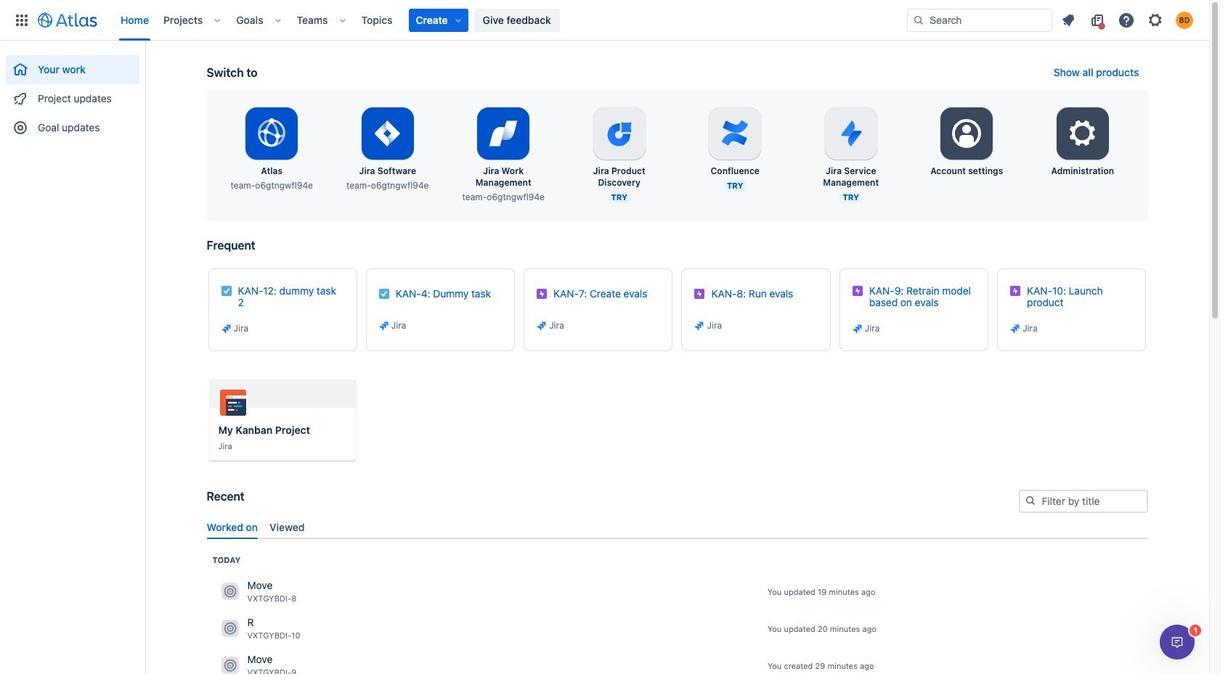Task type: locate. For each thing, give the bounding box(es) containing it.
tab list
[[201, 515, 1154, 540]]

account image
[[1176, 11, 1193, 29]]

Search field
[[907, 8, 1052, 32]]

search image
[[1024, 495, 1036, 507]]

group
[[6, 41, 139, 147]]

2 vertical spatial townsquare image
[[221, 658, 239, 675]]

help image
[[1118, 11, 1135, 29]]

1 vertical spatial townsquare image
[[221, 621, 239, 638]]

search image
[[913, 14, 925, 26]]

jira image
[[378, 320, 390, 332], [536, 320, 548, 332], [694, 320, 706, 332], [220, 323, 232, 335], [852, 323, 863, 335], [1010, 323, 1021, 335]]

settings image
[[949, 116, 984, 151], [1065, 116, 1100, 151]]

2 townsquare image from the top
[[221, 621, 239, 638]]

0 vertical spatial townsquare image
[[221, 583, 239, 601]]

1 horizontal spatial settings image
[[1065, 116, 1100, 151]]

1 townsquare image from the top
[[221, 583, 239, 601]]

switch to... image
[[13, 11, 31, 29]]

dialog
[[1160, 625, 1195, 660]]

townsquare image
[[221, 583, 239, 601], [221, 621, 239, 638], [221, 658, 239, 675]]

heading
[[212, 555, 241, 566]]

1 settings image from the left
[[949, 116, 984, 151]]

0 horizontal spatial settings image
[[949, 116, 984, 151]]

None search field
[[907, 8, 1052, 32]]

notifications image
[[1060, 11, 1077, 29]]

banner
[[0, 0, 1209, 41]]

jira image
[[378, 320, 390, 332], [536, 320, 548, 332], [694, 320, 706, 332], [220, 323, 232, 335], [852, 323, 863, 335], [1010, 323, 1021, 335]]



Task type: vqa. For each thing, say whether or not it's contained in the screenshot.
Settings image
yes



Task type: describe. For each thing, give the bounding box(es) containing it.
2 settings image from the left
[[1065, 116, 1100, 151]]

settings image
[[1147, 11, 1164, 29]]

Filter by title field
[[1020, 492, 1147, 512]]

3 townsquare image from the top
[[221, 658, 239, 675]]

top element
[[9, 0, 907, 40]]



